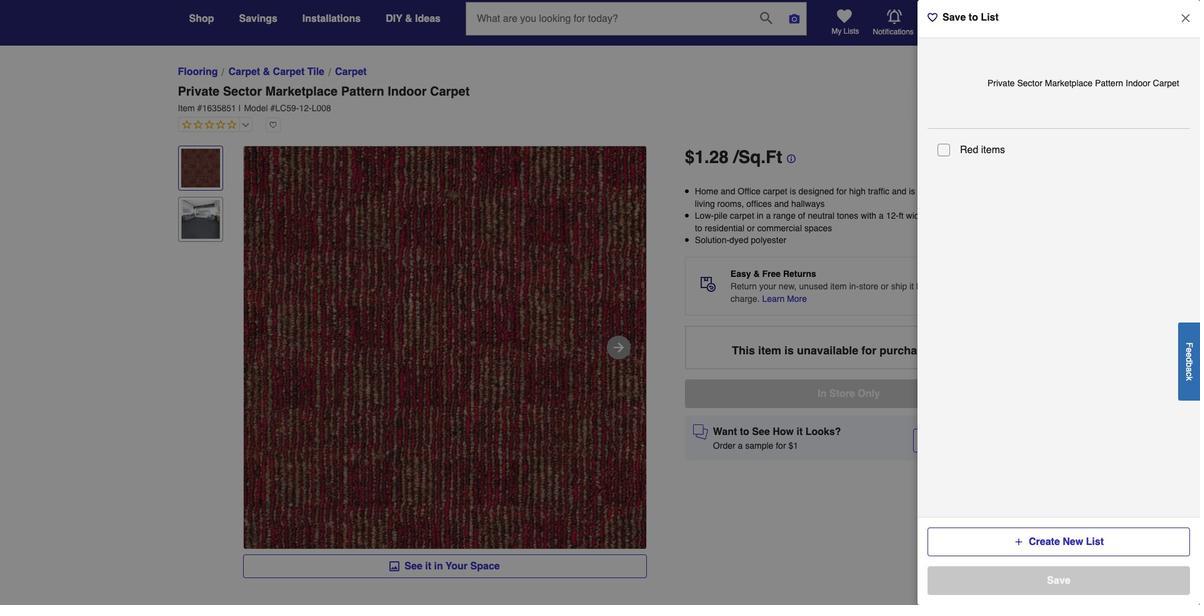 Task type: describe. For each thing, give the bounding box(es) containing it.
or inside home and office carpet is designed for high traffic and is perfect for bedrooms, living rooms, offices and hallways low-pile carpet in a range of neutral tones with a 12-ft width brings a classic look to residential or commercial spaces solution-dyed polyester
[[747, 223, 755, 233]]

1 inside want to see how it looks? order a sample for $ 1
[[794, 441, 799, 451]]

list for create new list
[[1087, 537, 1105, 548]]

f e e d b a c k button
[[1179, 322, 1201, 401]]

& for easy
[[754, 269, 760, 279]]

free
[[959, 281, 974, 291]]

it inside button
[[425, 561, 432, 572]]

this item is unavailable. here are some similar items ... heading
[[178, 601, 1014, 605]]

order
[[714, 441, 736, 451]]

0 horizontal spatial item
[[759, 344, 782, 357]]

lists
[[844, 27, 860, 36]]

to inside home and office carpet is designed for high traffic and is perfect for bedrooms, living rooms, offices and hallways low-pile carpet in a range of neutral tones with a 12-ft width brings a classic look to residential or commercial spaces solution-dyed polyester
[[695, 223, 703, 233]]

new
[[1063, 537, 1084, 548]]

k
[[1185, 376, 1195, 381]]

space
[[471, 561, 500, 572]]

& for carpet
[[263, 66, 270, 78]]

sample
[[746, 441, 774, 451]]

in store only button
[[685, 380, 1014, 408]]

1 horizontal spatial and
[[775, 199, 789, 209]]

for left high
[[837, 186, 847, 196]]

new,
[[779, 281, 797, 291]]

/
[[734, 147, 739, 167]]

look
[[992, 211, 1008, 221]]

it inside easy & free returns return your new, unused item in-store or ship it back to us free of charge.
[[910, 281, 915, 291]]

sq.ft
[[739, 147, 783, 167]]

shop
[[189, 13, 214, 24]]

b
[[1185, 362, 1195, 367]]

lc59-
[[275, 103, 299, 113]]

plus image
[[1014, 537, 1024, 547]]

unused
[[800, 281, 828, 291]]

store
[[830, 388, 856, 400]]

rooms,
[[718, 199, 745, 209]]

easy & free returns return your new, unused item in-store or ship it back to us free of charge.
[[731, 269, 984, 304]]

tones
[[838, 211, 859, 221]]

installations
[[303, 13, 361, 24]]

james button
[[915, 9, 975, 36]]

this
[[732, 344, 756, 357]]

for right perfect
[[948, 186, 958, 196]]

classic
[[963, 211, 989, 221]]

savings
[[239, 13, 278, 24]]

for inside want to see how it looks? order a sample for $ 1
[[776, 441, 787, 451]]

carpet & carpet tile link
[[229, 64, 325, 79]]

28
[[710, 147, 729, 167]]

0 horizontal spatial and
[[721, 186, 736, 196]]

a down "offices"
[[766, 211, 771, 221]]

to left lowe's home improvement cart icon
[[969, 12, 979, 23]]

red items
[[961, 144, 1006, 156]]

sample image
[[694, 425, 709, 440]]

charge.
[[731, 294, 760, 304]]

private sector marketplace pattern indoor carpet item # 1635851 | model # lc59-12-l008
[[178, 84, 470, 113]]

in
[[818, 388, 827, 400]]

chat invite button image
[[1144, 559, 1182, 597]]

12- inside "private sector marketplace pattern indoor carpet item # 1635851 | model # lc59-12-l008"
[[299, 103, 312, 113]]

save for save to list
[[943, 12, 967, 23]]

l008
[[312, 103, 331, 113]]

save to list
[[943, 12, 999, 23]]

of inside easy & free returns return your new, unused item in-store or ship it back to us free of charge.
[[977, 281, 984, 291]]

is up hallways
[[790, 186, 797, 196]]

camera image
[[789, 13, 801, 25]]

lowe's home improvement cart image
[[987, 9, 1002, 24]]

marketplace for private sector marketplace pattern indoor carpet
[[1046, 78, 1093, 88]]

ft
[[899, 211, 904, 221]]

want
[[714, 427, 738, 438]]

private sector marketplace pattern indoor carpet
[[988, 78, 1180, 88]]

james
[[934, 27, 956, 36]]

pattern for private sector marketplace pattern indoor carpet item # 1635851 | model # lc59-12-l008
[[341, 84, 384, 99]]

f e e d b a c k
[[1185, 342, 1195, 381]]

item number 1 6 3 5 8 5 1 and model number l c 5 9 - 1 2 - l 0 0 8 element
[[178, 102, 1014, 114]]

diy & ideas button
[[386, 8, 441, 30]]

1 horizontal spatial heart outline image
[[928, 13, 938, 23]]

flooring
[[178, 66, 218, 78]]

close image
[[1180, 12, 1193, 24]]

spaces
[[805, 223, 833, 233]]

unavailable
[[798, 344, 859, 357]]

back
[[917, 281, 935, 291]]

$ inside want to see how it looks? order a sample for $ 1
[[789, 441, 794, 451]]

with
[[861, 211, 877, 221]]

high
[[850, 186, 866, 196]]

store
[[860, 281, 879, 291]]

learn more link
[[763, 293, 807, 305]]

living
[[695, 199, 715, 209]]

ship
[[892, 281, 908, 291]]

purchase
[[880, 344, 930, 357]]

return
[[731, 281, 757, 291]]

how
[[773, 427, 794, 438]]

shop button
[[189, 8, 214, 30]]

1635851
[[202, 103, 236, 113]]

see inside want to see how it looks? order a sample for $ 1
[[753, 427, 770, 438]]

online
[[933, 344, 966, 357]]

item inside easy & free returns return your new, unused item in-store or ship it back to us free of charge.
[[831, 281, 847, 291]]

carpet & carpet tile
[[229, 66, 325, 78]]

polyester
[[751, 235, 787, 245]]

1 e from the top
[[1185, 348, 1195, 353]]

home
[[695, 186, 719, 196]]

marketplace for private sector marketplace pattern indoor carpet item # 1635851 | model # lc59-12-l008
[[266, 84, 338, 99]]

home and office carpet is designed for high traffic and is perfect for bedrooms, living rooms, offices and hallways low-pile carpet in a range of neutral tones with a 12-ft width brings a classic look to residential or commercial spaces solution-dyed polyester
[[695, 186, 1008, 245]]

neutral
[[808, 211, 835, 221]]

my lists
[[832, 27, 860, 36]]

in store only
[[818, 388, 881, 400]]



Task type: locate. For each thing, give the bounding box(es) containing it.
sector for private sector marketplace pattern indoor carpet item # 1635851 | model # lc59-12-l008
[[223, 84, 262, 99]]

2 # from the left
[[270, 103, 275, 113]]

1 vertical spatial it
[[797, 427, 803, 438]]

of down hallways
[[799, 211, 806, 221]]

for left purchase
[[862, 344, 877, 357]]

flooring link
[[178, 64, 218, 79]]

sector for private sector marketplace pattern indoor carpet
[[1018, 78, 1043, 88]]

0 vertical spatial $
[[685, 147, 695, 167]]

photos image
[[390, 562, 400, 572]]

2 title image from the top
[[181, 200, 220, 239]]

0 vertical spatial save
[[943, 12, 967, 23]]

0 horizontal spatial heart outline image
[[266, 118, 281, 133]]

looks?
[[806, 427, 842, 438]]

learn more
[[763, 294, 807, 304]]

0 vertical spatial &
[[405, 13, 413, 24]]

0 vertical spatial see
[[753, 427, 770, 438]]

$ 1 . 28 / sq.ft
[[685, 147, 783, 167]]

2 e from the top
[[1185, 353, 1195, 357]]

marketplace inside "private sector marketplace pattern indoor carpet item # 1635851 | model # lc59-12-l008"
[[266, 84, 338, 99]]

0 horizontal spatial 12-
[[299, 103, 312, 113]]

0 horizontal spatial carpet
[[730, 211, 755, 221]]

item right this
[[759, 344, 782, 357]]

office
[[738, 186, 761, 196]]

a right brings at the right
[[956, 211, 961, 221]]

.
[[705, 147, 710, 167]]

0 horizontal spatial pattern
[[341, 84, 384, 99]]

or inside easy & free returns return your new, unused item in-store or ship it back to us free of charge.
[[881, 281, 889, 291]]

1 horizontal spatial pattern
[[1096, 78, 1124, 88]]

sector inside "private sector marketplace pattern indoor carpet item # 1635851 | model # lc59-12-l008"
[[223, 84, 262, 99]]

1 horizontal spatial private
[[988, 78, 1015, 88]]

1 vertical spatial 12-
[[887, 211, 899, 221]]

& left free
[[754, 269, 760, 279]]

e up b
[[1185, 353, 1195, 357]]

or
[[747, 223, 755, 233], [881, 281, 889, 291]]

2 horizontal spatial it
[[910, 281, 915, 291]]

e up d
[[1185, 348, 1195, 353]]

item left in- on the right of page
[[831, 281, 847, 291]]

save for save
[[1048, 575, 1071, 587]]

create
[[1029, 537, 1061, 548]]

1 vertical spatial list
[[1087, 537, 1105, 548]]

designed
[[799, 186, 835, 196]]

0 horizontal spatial list
[[982, 12, 999, 23]]

this item is unavailable for purchase online
[[732, 344, 966, 357]]

0 vertical spatial list
[[982, 12, 999, 23]]

and up range
[[775, 199, 789, 209]]

1 horizontal spatial 1
[[794, 441, 799, 451]]

#
[[197, 103, 202, 113], [270, 103, 275, 113]]

# right item
[[197, 103, 202, 113]]

carpet inside "private sector marketplace pattern indoor carpet item # 1635851 | model # lc59-12-l008"
[[430, 84, 470, 99]]

list
[[982, 12, 999, 23], [1087, 537, 1105, 548]]

0 horizontal spatial in
[[434, 561, 443, 572]]

$ down how at the right bottom of page
[[789, 441, 794, 451]]

returns
[[784, 269, 817, 279]]

1 vertical spatial of
[[977, 281, 984, 291]]

e
[[1185, 348, 1195, 353], [1185, 353, 1195, 357]]

0 horizontal spatial it
[[425, 561, 432, 572]]

to down the low-
[[695, 223, 703, 233]]

1 horizontal spatial of
[[977, 281, 984, 291]]

to inside want to see how it looks? order a sample for $ 1
[[740, 427, 750, 438]]

offices
[[747, 199, 772, 209]]

a right 'order'
[[738, 441, 743, 451]]

of inside home and office carpet is designed for high traffic and is perfect for bedrooms, living rooms, offices and hallways low-pile carpet in a range of neutral tones with a 12-ft width brings a classic look to residential or commercial spaces solution-dyed polyester
[[799, 211, 806, 221]]

save up 'james'
[[943, 12, 967, 23]]

indoor for private sector marketplace pattern indoor carpet
[[1126, 78, 1151, 88]]

1 vertical spatial $
[[789, 441, 794, 451]]

pile
[[714, 211, 728, 221]]

c
[[1185, 372, 1195, 376]]

1 horizontal spatial 12-
[[887, 211, 899, 221]]

$
[[685, 147, 695, 167], [789, 441, 794, 451]]

1 vertical spatial see
[[405, 561, 423, 572]]

1 horizontal spatial $
[[789, 441, 794, 451]]

0 horizontal spatial sector
[[223, 84, 262, 99]]

to right want
[[740, 427, 750, 438]]

in left your
[[434, 561, 443, 572]]

and
[[721, 186, 736, 196], [893, 186, 907, 196], [775, 199, 789, 209]]

0 horizontal spatial or
[[747, 223, 755, 233]]

list inside create new list button
[[1087, 537, 1105, 548]]

info image
[[783, 149, 797, 163]]

0 vertical spatial or
[[747, 223, 755, 233]]

dyed
[[730, 235, 749, 245]]

notifications
[[873, 27, 914, 36]]

1 horizontal spatial sector
[[1018, 78, 1043, 88]]

1 vertical spatial or
[[881, 281, 889, 291]]

0 vertical spatial carpet
[[764, 186, 788, 196]]

to left us
[[938, 281, 945, 291]]

& for diy
[[405, 13, 413, 24]]

commercial
[[758, 223, 802, 233]]

12- left width on the top of page
[[887, 211, 899, 221]]

& up model
[[263, 66, 270, 78]]

1 horizontal spatial it
[[797, 427, 803, 438]]

save inside "button"
[[1048, 575, 1071, 587]]

see it in your space button
[[243, 555, 647, 579]]

0 horizontal spatial save
[[943, 12, 967, 23]]

heart outline image down lc59-
[[266, 118, 281, 133]]

1 horizontal spatial or
[[881, 281, 889, 291]]

a inside want to see how it looks? order a sample for $ 1
[[738, 441, 743, 451]]

arrow right image
[[611, 340, 626, 355]]

create new list
[[1029, 537, 1105, 548]]

private for private sector marketplace pattern indoor carpet item # 1635851 | model # lc59-12-l008
[[178, 84, 220, 99]]

0 horizontal spatial marketplace
[[266, 84, 338, 99]]

in-
[[850, 281, 860, 291]]

save down create new list button
[[1048, 575, 1071, 587]]

1 left 28
[[695, 147, 705, 167]]

free
[[763, 269, 781, 279]]

solution-
[[695, 235, 730, 245]]

traffic
[[869, 186, 890, 196]]

it left your
[[425, 561, 432, 572]]

1 vertical spatial 1
[[794, 441, 799, 451]]

red
[[961, 144, 979, 156]]

search image
[[761, 12, 773, 24]]

0 vertical spatial in
[[757, 211, 764, 221]]

lowe's home improvement notification center image
[[887, 9, 902, 24]]

1 horizontal spatial &
[[405, 13, 413, 24]]

Search Query text field
[[467, 3, 751, 35]]

width
[[907, 211, 927, 221]]

|
[[239, 103, 241, 113]]

bedrooms,
[[960, 186, 1002, 196]]

and up rooms,
[[721, 186, 736, 196]]

and right traffic
[[893, 186, 907, 196]]

or up "dyed"
[[747, 223, 755, 233]]

savings button
[[239, 8, 278, 30]]

1
[[695, 147, 705, 167], [794, 441, 799, 451]]

us
[[948, 281, 957, 291]]

for down how at the right bottom of page
[[776, 441, 787, 451]]

to
[[969, 12, 979, 23], [695, 223, 703, 233], [938, 281, 945, 291], [740, 427, 750, 438]]

title image
[[181, 149, 220, 188], [181, 200, 220, 239]]

list right 'new'
[[1087, 537, 1105, 548]]

1 vertical spatial &
[[263, 66, 270, 78]]

0 vertical spatial 12-
[[299, 103, 312, 113]]

$ left .
[[685, 147, 695, 167]]

learn
[[763, 294, 785, 304]]

1 horizontal spatial see
[[753, 427, 770, 438]]

2 horizontal spatial &
[[754, 269, 760, 279]]

residential
[[705, 223, 745, 233]]

ideas
[[415, 13, 441, 24]]

it right how at the right bottom of page
[[797, 427, 803, 438]]

1 horizontal spatial list
[[1087, 537, 1105, 548]]

items
[[982, 144, 1006, 156]]

tile
[[308, 66, 325, 78]]

1 horizontal spatial marketplace
[[1046, 78, 1093, 88]]

& inside easy & free returns return your new, unused item in-store or ship it back to us free of charge.
[[754, 269, 760, 279]]

0 horizontal spatial indoor
[[388, 84, 427, 99]]

it right ship
[[910, 281, 915, 291]]

or left ship
[[881, 281, 889, 291]]

hallways
[[792, 199, 825, 209]]

f
[[1185, 342, 1195, 348]]

1 vertical spatial heart outline image
[[266, 118, 281, 133]]

more
[[788, 294, 807, 304]]

1 horizontal spatial carpet
[[764, 186, 788, 196]]

see it in your space
[[405, 561, 500, 572]]

save button
[[928, 567, 1191, 595]]

2 vertical spatial it
[[425, 561, 432, 572]]

0 vertical spatial it
[[910, 281, 915, 291]]

d
[[1185, 357, 1195, 362]]

zero stars image
[[179, 119, 237, 131]]

only
[[858, 388, 881, 400]]

1 horizontal spatial in
[[757, 211, 764, 221]]

list for save to list
[[982, 12, 999, 23]]

diy & ideas
[[386, 13, 441, 24]]

0 horizontal spatial &
[[263, 66, 270, 78]]

heart outline image up 'james'
[[928, 13, 938, 23]]

indoor inside "private sector marketplace pattern indoor carpet item # 1635851 | model # lc59-12-l008"
[[388, 84, 427, 99]]

pattern inside "private sector marketplace pattern indoor carpet item # 1635851 | model # lc59-12-l008"
[[341, 84, 384, 99]]

list right james "button" on the top of the page
[[982, 12, 999, 23]]

2 vertical spatial &
[[754, 269, 760, 279]]

0 vertical spatial 1
[[695, 147, 705, 167]]

for
[[837, 186, 847, 196], [948, 186, 958, 196], [862, 344, 877, 357], [776, 441, 787, 451]]

of right free
[[977, 281, 984, 291]]

12- inside home and office carpet is designed for high traffic and is perfect for bedrooms, living rooms, offices and hallways low-pile carpet in a range of neutral tones with a 12-ft width brings a classic look to residential or commercial spaces solution-dyed polyester
[[887, 211, 899, 221]]

carpet down rooms,
[[730, 211, 755, 221]]

0 horizontal spatial private
[[178, 84, 220, 99]]

private for private sector marketplace pattern indoor carpet
[[988, 78, 1015, 88]]

want to see how it looks? order a sample for $ 1
[[714, 427, 842, 451]]

1 vertical spatial save
[[1048, 575, 1071, 587]]

None search field
[[466, 2, 807, 46]]

brings
[[930, 211, 953, 221]]

is left perfect
[[910, 186, 916, 196]]

carpet
[[229, 66, 260, 78], [273, 66, 305, 78], [335, 66, 367, 78], [1154, 78, 1180, 88], [430, 84, 470, 99]]

1 horizontal spatial #
[[270, 103, 275, 113]]

2 horizontal spatial and
[[893, 186, 907, 196]]

to inside easy & free returns return your new, unused item in-store or ship it back to us free of charge.
[[938, 281, 945, 291]]

heart outline image
[[928, 13, 938, 23], [266, 118, 281, 133]]

create new list button
[[928, 528, 1191, 557]]

range
[[774, 211, 796, 221]]

0 vertical spatial heart outline image
[[928, 13, 938, 23]]

0 vertical spatial title image
[[181, 149, 220, 188]]

a right with
[[879, 211, 884, 221]]

1 vertical spatial title image
[[181, 200, 220, 239]]

indoor
[[1126, 78, 1151, 88], [388, 84, 427, 99]]

carpet up "offices"
[[764, 186, 788, 196]]

easy
[[731, 269, 751, 279]]

low-
[[695, 211, 714, 221]]

0 vertical spatial of
[[799, 211, 806, 221]]

my lists link
[[832, 9, 860, 36]]

is left unavailable on the right
[[785, 344, 794, 357]]

1 title image from the top
[[181, 149, 220, 188]]

in down "offices"
[[757, 211, 764, 221]]

# right model
[[270, 103, 275, 113]]

1 vertical spatial in
[[434, 561, 443, 572]]

a up "k"
[[1185, 367, 1195, 372]]

see inside button
[[405, 561, 423, 572]]

0 horizontal spatial of
[[799, 211, 806, 221]]

0 horizontal spatial $
[[685, 147, 695, 167]]

your
[[446, 561, 468, 572]]

carpet link
[[335, 64, 367, 79]]

perfect
[[918, 186, 945, 196]]

pattern for private sector marketplace pattern indoor carpet
[[1096, 78, 1124, 88]]

see right photos
[[405, 561, 423, 572]]

item
[[178, 103, 195, 113]]

in inside see it in your space button
[[434, 561, 443, 572]]

indoor for private sector marketplace pattern indoor carpet item # 1635851 | model # lc59-12-l008
[[388, 84, 427, 99]]

12- down tile at the top of the page
[[299, 103, 312, 113]]

private inside "private sector marketplace pattern indoor carpet item # 1635851 | model # lc59-12-l008"
[[178, 84, 220, 99]]

1 # from the left
[[197, 103, 202, 113]]

1 down how at the right bottom of page
[[794, 441, 799, 451]]

& right diy
[[405, 13, 413, 24]]

a inside button
[[1185, 367, 1195, 372]]

lowe's home improvement lists image
[[837, 9, 852, 24]]

1 horizontal spatial indoor
[[1126, 78, 1151, 88]]

your
[[760, 281, 777, 291]]

is
[[790, 186, 797, 196], [910, 186, 916, 196], [785, 344, 794, 357]]

1 horizontal spatial save
[[1048, 575, 1071, 587]]

0 horizontal spatial see
[[405, 561, 423, 572]]

1 horizontal spatial item
[[831, 281, 847, 291]]

0 horizontal spatial #
[[197, 103, 202, 113]]

of
[[799, 211, 806, 221], [977, 281, 984, 291]]

installations button
[[303, 8, 361, 30]]

0 vertical spatial item
[[831, 281, 847, 291]]

in inside home and office carpet is designed for high traffic and is perfect for bedrooms, living rooms, offices and hallways low-pile carpet in a range of neutral tones with a 12-ft width brings a classic look to residential or commercial spaces solution-dyed polyester
[[757, 211, 764, 221]]

0 horizontal spatial 1
[[695, 147, 705, 167]]

1 vertical spatial carpet
[[730, 211, 755, 221]]

see up sample at the right bottom
[[753, 427, 770, 438]]

sector
[[1018, 78, 1043, 88], [223, 84, 262, 99]]

my
[[832, 27, 842, 36]]

it inside want to see how it looks? order a sample for $ 1
[[797, 427, 803, 438]]

& inside button
[[405, 13, 413, 24]]

1 vertical spatial item
[[759, 344, 782, 357]]



Task type: vqa. For each thing, say whether or not it's contained in the screenshot.
F E E D B A C K button
yes



